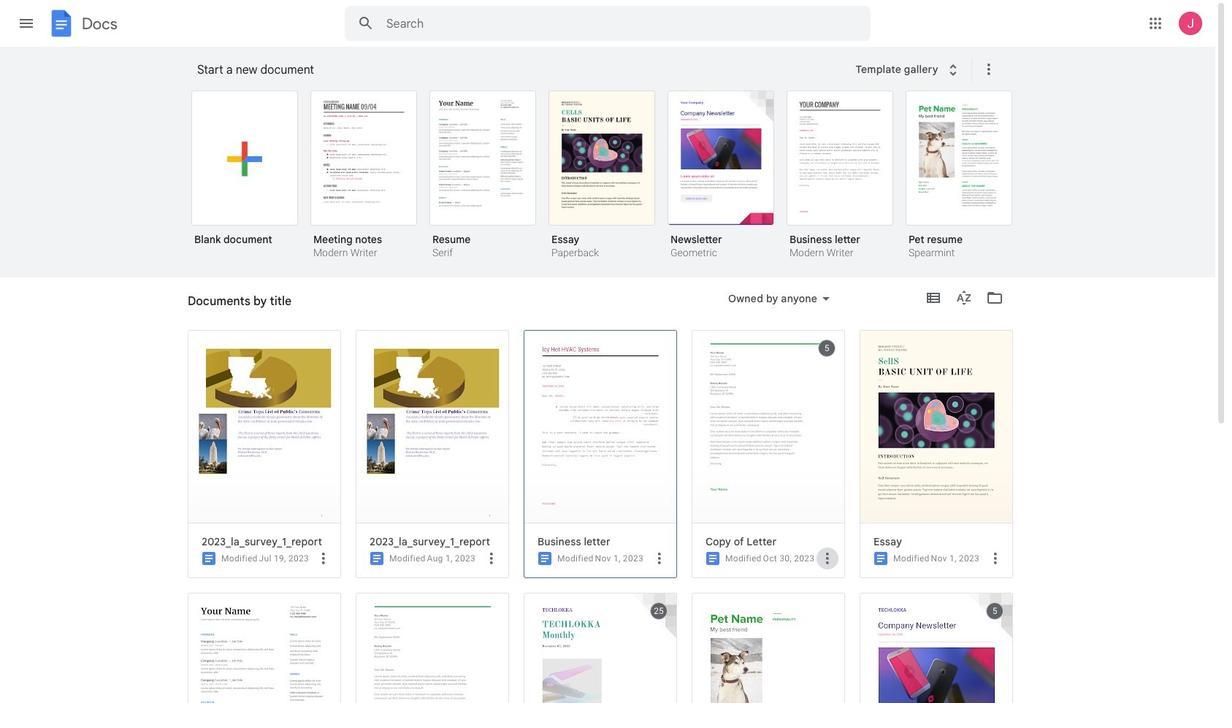 Task type: locate. For each thing, give the bounding box(es) containing it.
1 vertical spatial heading
[[188, 278, 292, 325]]

0 horizontal spatial last opened by me nov 1, 2023 element
[[595, 554, 644, 564]]

1 last opened by me nov 1, 2023 element from the left
[[595, 554, 644, 564]]

medium image down copy of letter google docs element
[[705, 550, 722, 568]]

1 horizontal spatial 2023_la_survey_1_report google docs element
[[370, 536, 503, 549]]

1 vertical spatial list box
[[188, 330, 1028, 704]]

more actions. popup button. image
[[315, 550, 333, 568], [988, 550, 1005, 568]]

1 medium image from the left
[[537, 550, 554, 568]]

1 horizontal spatial medium image
[[368, 550, 386, 568]]

last opened by me nov 1, 2023 element down the business letter google docs element
[[595, 554, 644, 564]]

more actions. popup button. image for the business letter google docs element
[[651, 550, 669, 568]]

1 horizontal spatial last opened by me nov 1, 2023 element
[[932, 554, 980, 564]]

2023_la_survey_1_report google docs element for last opened by me aug 1, 2023 element on the bottom left of the page
[[370, 536, 503, 549]]

last opened by me nov 1, 2023 element down essay google docs element
[[932, 554, 980, 564]]

2 more actions. popup button. image from the left
[[651, 550, 669, 568]]

Search bar text field
[[387, 17, 835, 31]]

last opened by me nov 1, 2023 element
[[595, 554, 644, 564], [932, 554, 980, 564]]

0 vertical spatial list box
[[192, 88, 1032, 278]]

medium image
[[200, 550, 218, 568], [368, 550, 386, 568], [873, 550, 890, 568]]

2023_la_survey_1_report google docs element up last opened by me aug 1, 2023 element on the bottom left of the page
[[370, 536, 503, 549]]

more actions. popup button. image down the business letter google docs element
[[651, 550, 669, 568]]

more actions. popup button. image down essay google docs element
[[988, 550, 1005, 568]]

1 horizontal spatial more actions. popup button. image
[[651, 550, 669, 568]]

medium image down the business letter google docs element
[[537, 550, 554, 568]]

medium image for copy of letter google docs element
[[705, 550, 722, 568]]

2 last opened by me nov 1, 2023 element from the left
[[932, 554, 980, 564]]

1 medium image from the left
[[200, 550, 218, 568]]

0 horizontal spatial medium image
[[537, 550, 554, 568]]

more actions. image
[[978, 61, 998, 78]]

medium image for 2023_la_survey_1_report google docs "element" for last opened by me aug 1, 2023 element on the bottom left of the page
[[368, 550, 386, 568]]

1 horizontal spatial medium image
[[705, 550, 722, 568]]

1 2023_la_survey_1_report google docs element from the left
[[202, 536, 335, 549]]

option
[[192, 91, 298, 257], [311, 91, 417, 261], [430, 91, 537, 261], [549, 91, 656, 261], [668, 91, 775, 261], [787, 91, 894, 261], [906, 91, 1013, 261], [188, 330, 341, 579], [356, 330, 509, 579], [524, 330, 678, 579], [692, 330, 846, 579], [860, 330, 1014, 579]]

more actions. popup button. image right last opened by me aug 1, 2023 element on the bottom left of the page
[[483, 550, 501, 568]]

2 medium image from the left
[[368, 550, 386, 568]]

last opened by me nov 1, 2023 element for the business letter google docs element's more actions. popup button. icon
[[595, 554, 644, 564]]

2023_la_survey_1_report google docs element
[[202, 536, 335, 549], [370, 536, 503, 549]]

0 horizontal spatial more actions. popup button. image
[[483, 550, 501, 568]]

0 vertical spatial heading
[[197, 47, 847, 94]]

1 more actions. popup button. image from the left
[[315, 550, 333, 568]]

0 horizontal spatial more actions. popup button. image
[[315, 550, 333, 568]]

list box
[[192, 88, 1032, 278], [188, 330, 1028, 704]]

1 more actions. popup button. image from the left
[[483, 550, 501, 568]]

essay google docs element
[[874, 536, 1007, 549]]

copy of letter google docs element
[[706, 536, 839, 549]]

0 horizontal spatial 2023_la_survey_1_report google docs element
[[202, 536, 335, 549]]

2 2023_la_survey_1_report google docs element from the left
[[370, 536, 503, 549]]

2023_la_survey_1_report google docs element up last opened by me jul 19, 2023 element
[[202, 536, 335, 549]]

main menu image
[[18, 15, 35, 32]]

more actions. popup button. image for 2023_la_survey_1_report google docs "element" for last opened by me aug 1, 2023 element on the bottom left of the page
[[483, 550, 501, 568]]

medium image for the business letter google docs element
[[537, 550, 554, 568]]

last opened by me oct 30, 2023 element
[[764, 554, 815, 564]]

template gallery image
[[945, 61, 962, 79]]

2 medium image from the left
[[705, 550, 722, 568]]

1 horizontal spatial more actions. popup button. image
[[988, 550, 1005, 568]]

None search field
[[345, 6, 871, 41]]

more actions. popup button. image right last opened by me jul 19, 2023 element
[[315, 550, 333, 568]]

heading
[[197, 47, 847, 94], [188, 278, 292, 325]]

2023_la_survey_1_report google docs element for last opened by me jul 19, 2023 element
[[202, 536, 335, 549]]

3 medium image from the left
[[873, 550, 890, 568]]

2 horizontal spatial medium image
[[873, 550, 890, 568]]

0 horizontal spatial medium image
[[200, 550, 218, 568]]

medium image
[[537, 550, 554, 568], [705, 550, 722, 568]]

more actions. popup button. image
[[483, 550, 501, 568], [651, 550, 669, 568]]

last opened by me aug 1, 2023 element
[[427, 554, 476, 564]]



Task type: describe. For each thing, give the bounding box(es) containing it.
last opened by me nov 1, 2023 element for second more actions. popup button. image from the left
[[932, 554, 980, 564]]

last opened by me jul 19, 2023 element
[[259, 554, 309, 564]]

list view image
[[925, 289, 943, 307]]

search image
[[352, 9, 381, 38]]

2 more actions. popup button. image from the left
[[988, 550, 1005, 568]]

medium image for essay google docs element
[[873, 550, 890, 568]]

medium image for 2023_la_survey_1_report google docs "element" related to last opened by me jul 19, 2023 element
[[200, 550, 218, 568]]

business letter google docs element
[[538, 536, 671, 549]]



Task type: vqa. For each thing, say whether or not it's contained in the screenshot.
the 2023_la_survey_1_report Google Docs element associated with Last opened by me Aug 1, 2023 element at the bottom
yes



